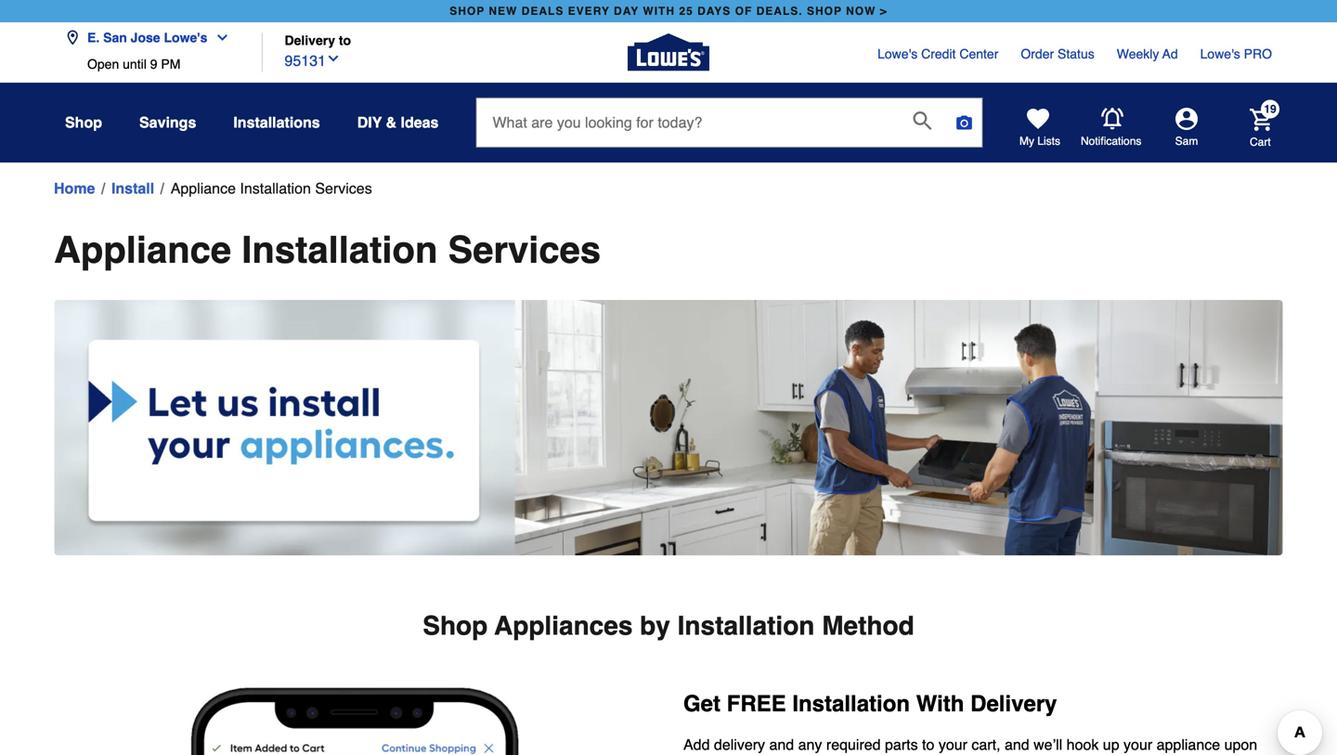 Task type: locate. For each thing, give the bounding box(es) containing it.
95131
[[285, 52, 326, 69]]

lowe's home improvement lists image
[[1027, 108, 1049, 130]]

0 horizontal spatial shop
[[450, 5, 485, 18]]

chevron down image
[[207, 30, 230, 45]]

add
[[684, 736, 710, 753]]

your left cart,
[[939, 736, 968, 753]]

1 horizontal spatial delivery
[[971, 691, 1057, 716]]

delivery
[[285, 33, 335, 48], [971, 691, 1057, 716]]

deals
[[522, 5, 564, 18]]

notifications
[[1081, 135, 1142, 148]]

0 horizontal spatial delivery
[[285, 33, 335, 48]]

0 horizontal spatial to
[[339, 33, 351, 48]]

get
[[684, 691, 721, 716]]

required
[[826, 736, 881, 753]]

appliance installation services down appliance installation services link at the left top of page
[[54, 228, 601, 271]]

get free installation with delivery
[[684, 691, 1057, 716]]

1 horizontal spatial and
[[1005, 736, 1030, 753]]

2 your from the left
[[1124, 736, 1153, 753]]

pro
[[1244, 46, 1272, 61]]

>
[[880, 5, 888, 18]]

your right up
[[1124, 736, 1153, 753]]

e. san jose lowe's
[[87, 30, 207, 45]]

to
[[339, 33, 351, 48], [922, 736, 935, 753]]

ad
[[1163, 46, 1178, 61]]

shop
[[450, 5, 485, 18], [807, 5, 842, 18]]

lowe's left the credit
[[878, 46, 918, 61]]

appliance down install link
[[54, 228, 231, 271]]

0 horizontal spatial services
[[315, 180, 372, 197]]

lowe's for lowe's pro
[[1200, 46, 1241, 61]]

25
[[679, 5, 694, 18]]

shop left now
[[807, 5, 842, 18]]

None search field
[[476, 98, 983, 165]]

installation
[[240, 180, 311, 197], [242, 228, 438, 271], [678, 611, 815, 641], [793, 691, 910, 716]]

0 horizontal spatial your
[[939, 736, 968, 753]]

location image
[[65, 30, 80, 45]]

shop left new
[[450, 5, 485, 18]]

delivery up cart,
[[971, 691, 1057, 716]]

camera image
[[955, 113, 974, 132]]

shop
[[65, 114, 102, 131], [423, 611, 488, 641]]

lowe's credit center link
[[878, 45, 999, 63]]

appliance
[[1157, 736, 1220, 753]]

open
[[87, 57, 119, 72]]

up
[[1103, 736, 1120, 753]]

shop button
[[65, 106, 102, 139]]

of
[[735, 5, 753, 18]]

to up chevron down icon
[[339, 33, 351, 48]]

lowe's credit center
[[878, 46, 999, 61]]

0 horizontal spatial shop
[[65, 114, 102, 131]]

services
[[315, 180, 372, 197], [448, 228, 601, 271]]

new
[[489, 5, 518, 18]]

lowe's
[[164, 30, 207, 45], [878, 46, 918, 61], [1200, 46, 1241, 61]]

to right parts
[[922, 736, 935, 753]]

1 and from the left
[[769, 736, 794, 753]]

1 horizontal spatial your
[[1124, 736, 1153, 753]]

2 horizontal spatial lowe's
[[1200, 46, 1241, 61]]

my
[[1020, 135, 1035, 148]]

add delivery and any required parts to your cart, and we'll hook up your appliance upon
[[684, 736, 1258, 755]]

0 horizontal spatial lowe's
[[164, 30, 207, 45]]

lowe's left pro
[[1200, 46, 1241, 61]]

appliance installation services down installations button
[[171, 180, 372, 197]]

1 vertical spatial shop
[[423, 611, 488, 641]]

lists
[[1038, 135, 1061, 148]]

status
[[1058, 46, 1095, 61]]

0 vertical spatial to
[[339, 33, 351, 48]]

lowe's home improvement logo image
[[628, 12, 710, 93]]

1 vertical spatial to
[[922, 736, 935, 753]]

savings button
[[139, 106, 196, 139]]

0 horizontal spatial and
[[769, 736, 794, 753]]

appliance installation services link
[[171, 177, 372, 200]]

install
[[111, 180, 154, 197]]

95131 button
[[285, 48, 341, 72]]

shop new deals every day with 25 days of deals. shop now > link
[[446, 0, 891, 22]]

and left any on the bottom
[[769, 736, 794, 753]]

1 horizontal spatial shop
[[423, 611, 488, 641]]

cart,
[[972, 736, 1001, 753]]

your
[[939, 736, 968, 753], [1124, 736, 1153, 753]]

delivery to
[[285, 33, 351, 48]]

installations button
[[233, 106, 320, 139]]

center
[[960, 46, 999, 61]]

appliance right install at the left top
[[171, 180, 236, 197]]

1 horizontal spatial services
[[448, 228, 601, 271]]

shop for shop
[[65, 114, 102, 131]]

with
[[643, 5, 675, 18]]

appliance
[[171, 180, 236, 197], [54, 228, 231, 271]]

e. san jose lowe's button
[[65, 19, 237, 57]]

1 horizontal spatial to
[[922, 736, 935, 753]]

weekly
[[1117, 46, 1159, 61]]

2 shop from the left
[[807, 5, 842, 18]]

appliance installation services
[[171, 180, 372, 197], [54, 228, 601, 271]]

0 vertical spatial shop
[[65, 114, 102, 131]]

and left the we'll
[[1005, 736, 1030, 753]]

installations
[[233, 114, 320, 131]]

1 horizontal spatial lowe's
[[878, 46, 918, 61]]

delivery up 95131 button
[[285, 33, 335, 48]]

lowe's up pm
[[164, 30, 207, 45]]

1 horizontal spatial shop
[[807, 5, 842, 18]]

and
[[769, 736, 794, 753], [1005, 736, 1030, 753]]

0 vertical spatial appliance installation services
[[171, 180, 372, 197]]

we'll
[[1034, 736, 1063, 753]]

jose
[[131, 30, 160, 45]]

Search Query text field
[[477, 98, 898, 147]]



Task type: describe. For each thing, give the bounding box(es) containing it.
install link
[[111, 177, 154, 200]]

pm
[[161, 57, 181, 72]]

now
[[846, 5, 876, 18]]

day
[[614, 5, 639, 18]]

19
[[1264, 103, 1277, 116]]

installation up required
[[793, 691, 910, 716]]

1 vertical spatial delivery
[[971, 691, 1057, 716]]

with
[[916, 691, 964, 716]]

1 shop from the left
[[450, 5, 485, 18]]

diy
[[357, 114, 382, 131]]

&
[[386, 114, 397, 131]]

installation up free
[[678, 611, 815, 641]]

e.
[[87, 30, 100, 45]]

lowe's inside button
[[164, 30, 207, 45]]

open until 9 pm
[[87, 57, 181, 72]]

weekly ad
[[1117, 46, 1178, 61]]

cart
[[1250, 135, 1271, 148]]

1 vertical spatial appliance installation services
[[54, 228, 601, 271]]

parts
[[885, 736, 918, 753]]

free
[[727, 691, 786, 716]]

sam
[[1175, 135, 1198, 148]]

delivery
[[714, 736, 765, 753]]

chevron down image
[[326, 51, 341, 66]]

deals.
[[757, 5, 803, 18]]

sam button
[[1142, 108, 1231, 149]]

lowe's home improvement notification center image
[[1101, 108, 1124, 130]]

days
[[698, 5, 731, 18]]

0 vertical spatial services
[[315, 180, 372, 197]]

0 vertical spatial appliance
[[171, 180, 236, 197]]

a phone screen with delivery added and free installation included messages. image
[[58, 674, 654, 755]]

my lists
[[1020, 135, 1061, 148]]

shop new deals every day with 25 days of deals. shop now >
[[450, 5, 888, 18]]

savings
[[139, 114, 196, 131]]

ideas
[[401, 114, 439, 131]]

diy & ideas
[[357, 114, 439, 131]]

1 vertical spatial appliance
[[54, 228, 231, 271]]

home link
[[54, 177, 95, 200]]

1 vertical spatial services
[[448, 228, 601, 271]]

lowe's pro
[[1200, 46, 1272, 61]]

credit
[[921, 46, 956, 61]]

weekly ad link
[[1117, 45, 1178, 63]]

lowe's pro link
[[1200, 45, 1272, 63]]

every
[[568, 5, 610, 18]]

2 and from the left
[[1005, 736, 1030, 753]]

order status link
[[1021, 45, 1095, 63]]

my lists link
[[1020, 108, 1061, 149]]

shop appliances by installation method
[[423, 611, 915, 641]]

lowe's for lowe's credit center
[[878, 46, 918, 61]]

diy & ideas button
[[357, 106, 439, 139]]

9
[[150, 57, 157, 72]]

until
[[123, 57, 147, 72]]

order
[[1021, 46, 1054, 61]]

to inside add delivery and any required parts to your cart, and we'll hook up your appliance upon
[[922, 736, 935, 753]]

upon
[[1225, 736, 1258, 753]]

order status
[[1021, 46, 1095, 61]]

installation down appliance installation services link at the left top of page
[[242, 228, 438, 271]]

0 vertical spatial delivery
[[285, 33, 335, 48]]

shop for shop appliances by installation method
[[423, 611, 488, 641]]

search image
[[913, 111, 932, 130]]

let us install your appliances. image
[[54, 300, 1283, 555]]

hook
[[1067, 736, 1099, 753]]

any
[[798, 736, 822, 753]]

1 your from the left
[[939, 736, 968, 753]]

method
[[822, 611, 915, 641]]

san
[[103, 30, 127, 45]]

lowe's home improvement cart image
[[1250, 108, 1272, 131]]

by
[[640, 611, 670, 641]]

home
[[54, 180, 95, 197]]

installation down installations button
[[240, 180, 311, 197]]

appliances
[[495, 611, 633, 641]]



Task type: vqa. For each thing, say whether or not it's contained in the screenshot.
9
yes



